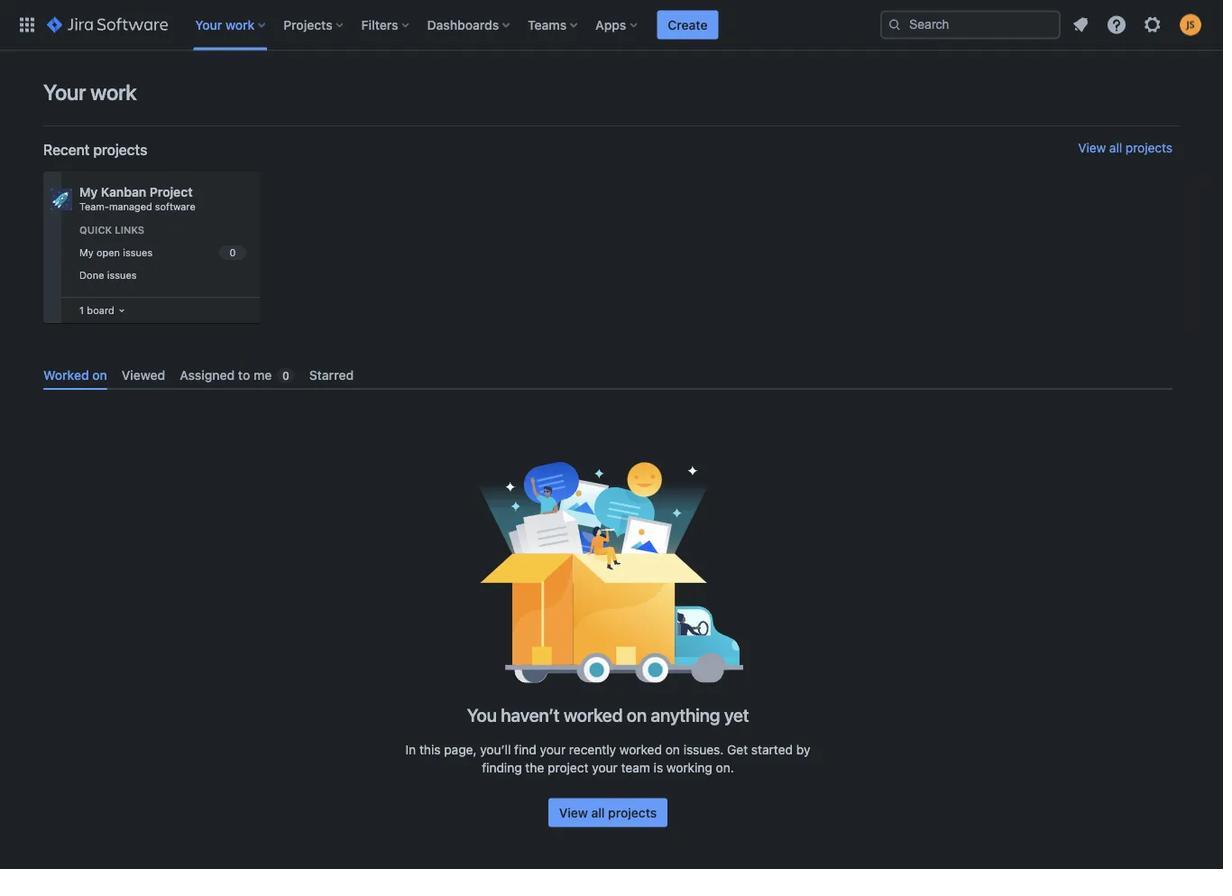 Task type: vqa. For each thing, say whether or not it's contained in the screenshot.
1 board
yes



Task type: describe. For each thing, give the bounding box(es) containing it.
worked
[[43, 367, 89, 382]]

yet
[[725, 704, 749, 726]]

done
[[79, 269, 104, 281]]

is
[[654, 760, 663, 775]]

apps
[[596, 17, 627, 32]]

projects button
[[278, 10, 351, 39]]

1 horizontal spatial view all projects
[[1079, 140, 1173, 155]]

managed
[[109, 201, 152, 213]]

banner containing your work
[[0, 0, 1224, 51]]

settings image
[[1143, 14, 1164, 36]]

software
[[155, 201, 196, 213]]

dashboards button
[[422, 10, 517, 39]]

1 horizontal spatial projects
[[608, 805, 657, 820]]

you'll
[[480, 742, 511, 757]]

done issues link
[[76, 265, 249, 285]]

apps button
[[590, 10, 645, 39]]

1
[[79, 304, 84, 316]]

done issues
[[79, 269, 137, 281]]

my for kanban
[[79, 185, 98, 199]]

worked on
[[43, 367, 107, 382]]

your inside popup button
[[195, 17, 222, 32]]

assigned
[[180, 367, 235, 382]]

in this page, you'll find your recently worked on issues. get started by finding the project your team is working on.
[[406, 742, 811, 775]]

anything
[[651, 704, 721, 726]]

board
[[87, 304, 114, 316]]

the
[[526, 760, 544, 775]]

0
[[282, 369, 289, 382]]

1 horizontal spatial view all projects link
[[1079, 140, 1173, 159]]

1 horizontal spatial all
[[1110, 140, 1123, 155]]

project
[[548, 760, 589, 775]]

started
[[752, 742, 793, 757]]

0 horizontal spatial view all projects link
[[549, 798, 668, 827]]

page,
[[444, 742, 477, 757]]

your work button
[[190, 10, 273, 39]]

0 vertical spatial issues
[[123, 247, 153, 258]]

on inside in this page, you'll find your recently worked on issues. get started by finding the project your team is working on.
[[666, 742, 680, 757]]

project
[[150, 185, 193, 199]]

1 vertical spatial view all projects
[[559, 805, 657, 820]]

search image
[[888, 18, 903, 32]]

primary element
[[11, 0, 881, 50]]

1 board
[[79, 304, 114, 316]]

haven't
[[501, 704, 560, 726]]

1 horizontal spatial your
[[592, 760, 618, 775]]

in
[[406, 742, 416, 757]]

help image
[[1106, 14, 1128, 36]]

your work inside popup button
[[195, 17, 255, 32]]

kanban
[[101, 185, 146, 199]]

my open issues
[[79, 247, 153, 258]]

you
[[467, 704, 497, 726]]

2 horizontal spatial projects
[[1126, 140, 1173, 155]]

links
[[115, 224, 145, 236]]

quick links
[[79, 224, 145, 236]]

teams
[[528, 17, 567, 32]]



Task type: locate. For each thing, give the bounding box(es) containing it.
issues down links
[[123, 247, 153, 258]]

0 horizontal spatial your
[[43, 79, 86, 105]]

your profile and settings image
[[1180, 14, 1202, 36]]

on
[[92, 367, 107, 382], [627, 704, 647, 726], [666, 742, 680, 757]]

work up recent projects
[[90, 79, 137, 105]]

worked up recently
[[564, 704, 623, 726]]

all
[[1110, 140, 1123, 155], [592, 805, 605, 820]]

1 vertical spatial on
[[627, 704, 647, 726]]

issues.
[[684, 742, 724, 757]]

1 vertical spatial my
[[79, 247, 94, 258]]

tab list
[[36, 360, 1180, 390]]

1 vertical spatial work
[[90, 79, 137, 105]]

me
[[254, 367, 272, 382]]

worked
[[564, 704, 623, 726], [620, 742, 662, 757]]

view all projects link
[[1079, 140, 1173, 159], [549, 798, 668, 827]]

your
[[195, 17, 222, 32], [43, 79, 86, 105]]

0 horizontal spatial projects
[[93, 141, 147, 158]]

1 vertical spatial your
[[592, 760, 618, 775]]

my open issues link
[[76, 242, 249, 263]]

2 horizontal spatial on
[[666, 742, 680, 757]]

issues
[[123, 247, 153, 258], [107, 269, 137, 281]]

1 vertical spatial all
[[592, 805, 605, 820]]

0 vertical spatial all
[[1110, 140, 1123, 155]]

my kanban project team-managed software
[[79, 185, 196, 213]]

0 horizontal spatial all
[[592, 805, 605, 820]]

view all projects
[[1079, 140, 1173, 155], [559, 805, 657, 820]]

2 my from the top
[[79, 247, 94, 258]]

0 horizontal spatial on
[[92, 367, 107, 382]]

0 vertical spatial your work
[[195, 17, 255, 32]]

0 horizontal spatial view all projects
[[559, 805, 657, 820]]

on right the 'worked'
[[92, 367, 107, 382]]

0 vertical spatial your
[[195, 17, 222, 32]]

jira software image
[[47, 14, 168, 36], [47, 14, 168, 36]]

1 vertical spatial your
[[43, 79, 86, 105]]

1 horizontal spatial your
[[195, 17, 222, 32]]

1 vertical spatial worked
[[620, 742, 662, 757]]

on up working
[[666, 742, 680, 757]]

1 my from the top
[[79, 185, 98, 199]]

my up team-
[[79, 185, 98, 199]]

1 vertical spatial your work
[[43, 79, 137, 105]]

1 horizontal spatial your work
[[195, 17, 255, 32]]

starred
[[309, 367, 354, 382]]

1 horizontal spatial on
[[627, 704, 647, 726]]

0 horizontal spatial work
[[90, 79, 137, 105]]

find
[[515, 742, 537, 757]]

viewed
[[122, 367, 165, 382]]

0 vertical spatial on
[[92, 367, 107, 382]]

appswitcher icon image
[[16, 14, 38, 36]]

notifications image
[[1070, 14, 1092, 36]]

team-
[[79, 201, 109, 213]]

recent
[[43, 141, 90, 158]]

0 vertical spatial worked
[[564, 704, 623, 726]]

1 vertical spatial view
[[559, 805, 588, 820]]

your down recently
[[592, 760, 618, 775]]

this
[[420, 742, 441, 757]]

0 vertical spatial view all projects link
[[1079, 140, 1173, 159]]

tab list containing worked on
[[36, 360, 1180, 390]]

teams button
[[523, 10, 585, 39]]

worked inside in this page, you'll find your recently worked on issues. get started by finding the project your team is working on.
[[620, 742, 662, 757]]

Search field
[[881, 10, 1061, 39]]

your work up recent projects
[[43, 79, 137, 105]]

get
[[727, 742, 748, 757]]

board image
[[114, 303, 129, 318]]

0 horizontal spatial your work
[[43, 79, 137, 105]]

assigned to me
[[180, 367, 272, 382]]

work left projects
[[226, 17, 255, 32]]

view
[[1079, 140, 1107, 155], [559, 805, 588, 820]]

team
[[621, 760, 651, 775]]

2 vertical spatial on
[[666, 742, 680, 757]]

0 vertical spatial view all projects
[[1079, 140, 1173, 155]]

0 vertical spatial view
[[1079, 140, 1107, 155]]

create
[[668, 17, 708, 32]]

my left open
[[79, 247, 94, 258]]

by
[[797, 742, 811, 757]]

worked up team
[[620, 742, 662, 757]]

dashboards
[[427, 17, 499, 32]]

my
[[79, 185, 98, 199], [79, 247, 94, 258]]

your
[[540, 742, 566, 757], [592, 760, 618, 775]]

banner
[[0, 0, 1224, 51]]

recent projects
[[43, 141, 147, 158]]

quick
[[79, 224, 112, 236]]

create button
[[657, 10, 719, 39]]

0 vertical spatial my
[[79, 185, 98, 199]]

0 vertical spatial your
[[540, 742, 566, 757]]

your up 'project' at the bottom left
[[540, 742, 566, 757]]

you haven't worked on anything yet
[[467, 704, 749, 726]]

open
[[96, 247, 120, 258]]

my for open
[[79, 247, 94, 258]]

work
[[226, 17, 255, 32], [90, 79, 137, 105]]

0 horizontal spatial your
[[540, 742, 566, 757]]

on left the anything
[[627, 704, 647, 726]]

your work
[[195, 17, 255, 32], [43, 79, 137, 105]]

issues down my open issues
[[107, 269, 137, 281]]

filters
[[362, 17, 399, 32]]

1 vertical spatial issues
[[107, 269, 137, 281]]

0 vertical spatial work
[[226, 17, 255, 32]]

0 horizontal spatial view
[[559, 805, 588, 820]]

work inside popup button
[[226, 17, 255, 32]]

projects
[[284, 17, 333, 32]]

to
[[238, 367, 250, 382]]

on.
[[716, 760, 734, 775]]

1 horizontal spatial work
[[226, 17, 255, 32]]

your work left projects
[[195, 17, 255, 32]]

filters button
[[356, 10, 417, 39]]

projects
[[1126, 140, 1173, 155], [93, 141, 147, 158], [608, 805, 657, 820]]

1 horizontal spatial view
[[1079, 140, 1107, 155]]

my inside my kanban project team-managed software
[[79, 185, 98, 199]]

recently
[[569, 742, 616, 757]]

working
[[667, 760, 713, 775]]

finding
[[482, 760, 522, 775]]

1 board button
[[76, 301, 129, 320]]

1 vertical spatial view all projects link
[[549, 798, 668, 827]]



